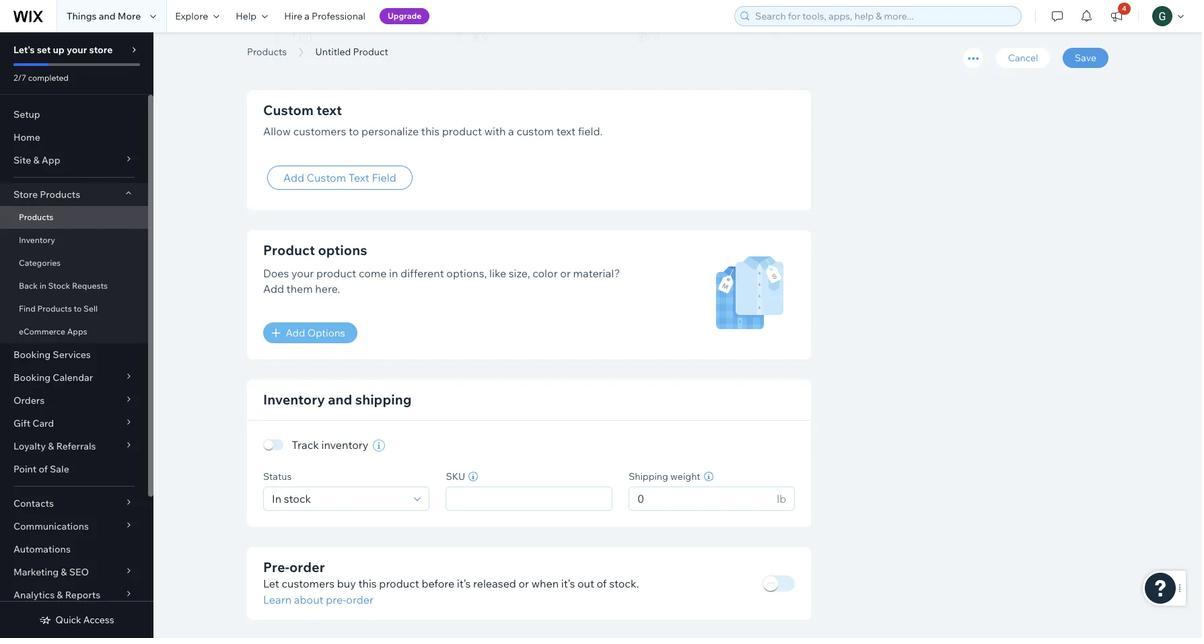 Task type: locate. For each thing, give the bounding box(es) containing it.
when
[[532, 577, 559, 590]]

a right hire
[[305, 10, 310, 22]]

1 horizontal spatial this
[[421, 125, 440, 138]]

booking calendar button
[[0, 366, 148, 389]]

access
[[83, 614, 114, 626]]

products
[[247, 46, 287, 58], [40, 189, 80, 201], [19, 212, 53, 222], [37, 304, 72, 314]]

1 horizontal spatial product
[[379, 577, 419, 590]]

your up them
[[292, 267, 314, 280]]

1 horizontal spatial or
[[560, 267, 571, 280]]

2 vertical spatial add
[[286, 327, 305, 340]]

before
[[422, 577, 455, 590]]

inventory up categories at the left of page
[[19, 235, 55, 245]]

1 vertical spatial product
[[316, 267, 356, 280]]

0 vertical spatial your
[[67, 44, 87, 56]]

does
[[263, 267, 289, 280]]

custom left text at left
[[307, 171, 346, 185]]

& left seo
[[61, 566, 67, 578]]

add down allow
[[283, 171, 304, 185]]

None text field
[[473, 26, 610, 50]]

and left more
[[99, 10, 116, 22]]

quick access
[[55, 614, 114, 626]]

add options button
[[263, 323, 358, 344]]

0 horizontal spatial product
[[316, 267, 356, 280]]

customers up about
[[282, 577, 335, 590]]

0 horizontal spatial text
[[317, 102, 342, 119]]

0 horizontal spatial in
[[40, 281, 46, 291]]

0 vertical spatial of
[[39, 463, 48, 475]]

untitled down professional
[[316, 46, 351, 58]]

& left reports
[[57, 589, 63, 601]]

or left when
[[519, 577, 529, 590]]

add right plus xs image
[[286, 327, 305, 340]]

1 vertical spatial of
[[597, 577, 607, 590]]

1 horizontal spatial in
[[389, 267, 398, 280]]

loyalty & referrals button
[[0, 435, 148, 458]]

& for site
[[33, 154, 39, 166]]

order down buy
[[346, 593, 374, 606]]

0 vertical spatial customers
[[293, 125, 346, 138]]

inventory
[[19, 235, 55, 245], [263, 392, 325, 408]]

calendar
[[53, 372, 93, 384]]

& right site
[[33, 154, 39, 166]]

2/7
[[13, 73, 26, 83]]

customers for order
[[282, 577, 335, 590]]

find products to sell link
[[0, 298, 148, 321]]

0 horizontal spatial or
[[519, 577, 529, 590]]

1 vertical spatial in
[[40, 281, 46, 291]]

inventory inside the untitled product form
[[263, 392, 325, 408]]

0 vertical spatial or
[[560, 267, 571, 280]]

in right back
[[40, 281, 46, 291]]

& inside site & app popup button
[[33, 154, 39, 166]]

add down does
[[263, 282, 284, 295]]

product up here. at the top left of the page
[[316, 267, 356, 280]]

None text field
[[291, 26, 429, 50], [630, 26, 766, 50], [291, 26, 429, 50], [630, 26, 766, 50]]

store products
[[13, 189, 80, 201]]

0 vertical spatial product
[[442, 125, 482, 138]]

customers right allow
[[293, 125, 346, 138]]

to left personalize at the top of page
[[349, 125, 359, 138]]

or right the color
[[560, 267, 571, 280]]

products right store
[[40, 189, 80, 201]]

product inside 'pre-order let customers buy this product before it's released or when it's out of stock. learn about pre-order'
[[379, 577, 419, 590]]

of right out
[[597, 577, 607, 590]]

sale
[[50, 463, 69, 475]]

card
[[33, 417, 54, 430]]

custom
[[517, 125, 554, 138]]

inventory up track
[[263, 392, 325, 408]]

1 vertical spatial booking
[[13, 372, 51, 384]]

2 it's from the left
[[561, 577, 575, 590]]

automations
[[13, 543, 71, 556]]

0 horizontal spatial this
[[359, 577, 377, 590]]

1 horizontal spatial $
[[455, 31, 462, 44]]

4 button
[[1102, 0, 1132, 32]]

1 horizontal spatial it's
[[561, 577, 575, 590]]

0 vertical spatial this
[[421, 125, 440, 138]]

out
[[578, 577, 595, 590]]

let's set up your store
[[13, 44, 113, 56]]

0 horizontal spatial it's
[[457, 577, 471, 590]]

1 horizontal spatial and
[[328, 392, 352, 408]]

products link down store products
[[0, 206, 148, 229]]

& inside marketing & seo dropdown button
[[61, 566, 67, 578]]

sku
[[446, 470, 465, 482]]

in
[[389, 267, 398, 280], [40, 281, 46, 291]]

1 vertical spatial this
[[359, 577, 377, 590]]

1 horizontal spatial order
[[346, 593, 374, 606]]

1 vertical spatial add
[[263, 282, 284, 295]]

and for more
[[99, 10, 116, 22]]

0 horizontal spatial to
[[74, 304, 82, 314]]

1 horizontal spatial to
[[349, 125, 359, 138]]

products link down help button
[[240, 45, 294, 59]]

weight
[[671, 470, 701, 482]]

1 vertical spatial custom
[[307, 171, 346, 185]]

1 vertical spatial a
[[508, 125, 514, 138]]

booking inside booking calendar dropdown button
[[13, 372, 51, 384]]

1 vertical spatial inventory
[[263, 392, 325, 408]]

color
[[533, 267, 558, 280]]

1 vertical spatial products link
[[0, 206, 148, 229]]

booking for booking services
[[13, 349, 51, 361]]

0 horizontal spatial inventory
[[19, 235, 55, 245]]

find
[[19, 304, 36, 314]]

booking up orders
[[13, 372, 51, 384]]

back
[[19, 281, 38, 291]]

contacts
[[13, 498, 54, 510]]

app
[[42, 154, 60, 166]]

and inside the untitled product form
[[328, 392, 352, 408]]

of left sale at the bottom of the page
[[39, 463, 48, 475]]

1 vertical spatial and
[[328, 392, 352, 408]]

booking for booking calendar
[[13, 372, 51, 384]]

booking down ecommerce
[[13, 349, 51, 361]]

your right up
[[67, 44, 87, 56]]

hire
[[284, 10, 302, 22]]

2 vertical spatial product
[[379, 577, 419, 590]]

or inside 'pre-order let customers buy this product before it's released or when it's out of stock. learn about pre-order'
[[519, 577, 529, 590]]

track
[[292, 439, 319, 452]]

a inside hire a professional link
[[305, 10, 310, 22]]

1 horizontal spatial your
[[292, 267, 314, 280]]

sell
[[83, 304, 98, 314]]

0 vertical spatial inventory
[[19, 235, 55, 245]]

ecommerce
[[19, 327, 65, 337]]

1 horizontal spatial inventory
[[263, 392, 325, 408]]

0 horizontal spatial order
[[290, 559, 325, 575]]

add for add custom text field
[[283, 171, 304, 185]]

& right loyalty
[[48, 440, 54, 452]]

& for loyalty
[[48, 440, 54, 452]]

customers inside the custom text allow customers to personalize this product with a custom text field.
[[293, 125, 346, 138]]

this inside the custom text allow customers to personalize this product with a custom text field.
[[421, 125, 440, 138]]

of inside 'pre-order let customers buy this product before it's released or when it's out of stock. learn about pre-order'
[[597, 577, 607, 590]]

point of sale link
[[0, 458, 148, 481]]

0 horizontal spatial and
[[99, 10, 116, 22]]

0 vertical spatial custom
[[263, 102, 314, 119]]

help
[[236, 10, 257, 22]]

shipping
[[629, 470, 669, 482]]

customers inside 'pre-order let customers buy this product before it's released or when it's out of stock. learn about pre-order'
[[282, 577, 335, 590]]

field
[[372, 171, 396, 185]]

0.0 number field
[[634, 487, 773, 510]]

0 vertical spatial order
[[290, 559, 325, 575]]

1 horizontal spatial a
[[508, 125, 514, 138]]

like
[[490, 267, 506, 280]]

2 booking from the top
[[13, 372, 51, 384]]

this right personalize at the top of page
[[421, 125, 440, 138]]

0 horizontal spatial of
[[39, 463, 48, 475]]

this inside 'pre-order let customers buy this product before it's released or when it's out of stock. learn about pre-order'
[[359, 577, 377, 590]]

product left with
[[442, 125, 482, 138]]

professional
[[312, 10, 366, 22]]

save button
[[1063, 48, 1109, 68]]

a right with
[[508, 125, 514, 138]]

0 horizontal spatial a
[[305, 10, 310, 22]]

site & app
[[13, 154, 60, 166]]

point
[[13, 463, 37, 475]]

different
[[401, 267, 444, 280]]

allow
[[263, 125, 291, 138]]

text
[[317, 102, 342, 119], [557, 125, 576, 138]]

marketing
[[13, 566, 59, 578]]

0 horizontal spatial your
[[67, 44, 87, 56]]

home link
[[0, 126, 148, 149]]

1 vertical spatial text
[[557, 125, 576, 138]]

learn about pre-order link
[[263, 592, 374, 608]]

order up about
[[290, 559, 325, 575]]

0 vertical spatial products link
[[240, 45, 294, 59]]

1 vertical spatial order
[[346, 593, 374, 606]]

inventory for inventory and shipping
[[263, 392, 325, 408]]

a
[[305, 10, 310, 22], [508, 125, 514, 138]]

2 horizontal spatial product
[[442, 125, 482, 138]]

products down help button
[[247, 46, 287, 58]]

product down upgrade button
[[347, 29, 440, 59]]

& for marketing
[[61, 566, 67, 578]]

0 vertical spatial a
[[305, 10, 310, 22]]

it's left out
[[561, 577, 575, 590]]

1 booking from the top
[[13, 349, 51, 361]]

explore
[[175, 10, 208, 22]]

& inside loyalty & referrals popup button
[[48, 440, 54, 452]]

products inside the untitled product form
[[247, 46, 287, 58]]

this right buy
[[359, 577, 377, 590]]

and left shipping
[[328, 392, 352, 408]]

site & app button
[[0, 149, 148, 172]]

product down professional
[[353, 46, 388, 58]]

it's right the before
[[457, 577, 471, 590]]

store products button
[[0, 183, 148, 206]]

0 horizontal spatial $
[[274, 31, 281, 44]]

things and more
[[67, 10, 141, 22]]

product left the before
[[379, 577, 419, 590]]

0 vertical spatial in
[[389, 267, 398, 280]]

None field
[[268, 487, 410, 510], [451, 487, 608, 510], [268, 487, 410, 510], [451, 487, 608, 510]]

custom up allow
[[263, 102, 314, 119]]

0 vertical spatial and
[[99, 10, 116, 22]]

1 $ from the left
[[274, 31, 281, 44]]

1 it's from the left
[[457, 577, 471, 590]]

0 vertical spatial to
[[349, 125, 359, 138]]

in right come
[[389, 267, 398, 280]]

options
[[308, 327, 345, 340]]

home
[[13, 131, 40, 143]]

your inside sidebar element
[[67, 44, 87, 56]]

sidebar element
[[0, 32, 154, 638]]

store
[[89, 44, 113, 56]]

0 vertical spatial booking
[[13, 349, 51, 361]]

0 vertical spatial text
[[317, 102, 342, 119]]

products inside popup button
[[40, 189, 80, 201]]

customers for text
[[293, 125, 346, 138]]

customers
[[293, 125, 346, 138], [282, 577, 335, 590]]

to left sell
[[74, 304, 82, 314]]

inventory inside sidebar element
[[19, 235, 55, 245]]

in inside sidebar element
[[40, 281, 46, 291]]

your inside does your product come in different options, like size, color or material? add them here.
[[292, 267, 314, 280]]

help button
[[228, 0, 276, 32]]

cancel button
[[996, 48, 1051, 68]]

to
[[349, 125, 359, 138], [74, 304, 82, 314]]

1 vertical spatial customers
[[282, 577, 335, 590]]

services
[[53, 349, 91, 361]]

1 vertical spatial to
[[74, 304, 82, 314]]

1 horizontal spatial text
[[557, 125, 576, 138]]

or
[[560, 267, 571, 280], [519, 577, 529, 590]]

shipping
[[355, 392, 412, 408]]

product inside the custom text allow customers to personalize this product with a custom text field.
[[442, 125, 482, 138]]

categories
[[19, 258, 61, 268]]

& inside analytics & reports dropdown button
[[57, 589, 63, 601]]

1 vertical spatial or
[[519, 577, 529, 590]]

1 vertical spatial your
[[292, 267, 314, 280]]

let's
[[13, 44, 35, 56]]

order
[[290, 559, 325, 575], [346, 593, 374, 606]]

things
[[67, 10, 97, 22]]

1 horizontal spatial of
[[597, 577, 607, 590]]

ecommerce apps link
[[0, 321, 148, 343]]

&
[[33, 154, 39, 166], [48, 440, 54, 452], [61, 566, 67, 578], [57, 589, 63, 601]]

0 vertical spatial add
[[283, 171, 304, 185]]

analytics & reports button
[[0, 584, 148, 607]]

products up "ecommerce apps"
[[37, 304, 72, 314]]

or inside does your product come in different options, like size, color or material? add them here.
[[560, 267, 571, 280]]

this
[[421, 125, 440, 138], [359, 577, 377, 590]]



Task type: describe. For each thing, give the bounding box(es) containing it.
completed
[[28, 73, 69, 83]]

quick
[[55, 614, 81, 626]]

booking services
[[13, 349, 91, 361]]

custom inside button
[[307, 171, 346, 185]]

back in stock requests link
[[0, 275, 148, 298]]

pre-
[[326, 593, 346, 606]]

material?
[[573, 267, 620, 280]]

store
[[13, 189, 38, 201]]

and for shipping
[[328, 392, 352, 408]]

set
[[37, 44, 51, 56]]

to inside 'link'
[[74, 304, 82, 314]]

about
[[294, 593, 324, 606]]

product inside does your product come in different options, like size, color or material? add them here.
[[316, 267, 356, 280]]

untitled product form
[[154, 0, 1203, 638]]

options,
[[447, 267, 487, 280]]

hire a professional link
[[276, 0, 374, 32]]

orders button
[[0, 389, 148, 412]]

categories link
[[0, 252, 148, 275]]

options
[[318, 242, 367, 259]]

a inside the custom text allow customers to personalize this product with a custom text field.
[[508, 125, 514, 138]]

apps
[[67, 327, 87, 337]]

more
[[118, 10, 141, 22]]

let
[[263, 577, 279, 590]]

orders
[[13, 395, 45, 407]]

text
[[349, 171, 370, 185]]

shipping weight
[[629, 470, 701, 482]]

communications
[[13, 521, 89, 533]]

released
[[473, 577, 516, 590]]

untitled down hire
[[247, 29, 342, 59]]

buy
[[337, 577, 356, 590]]

custom inside the custom text allow customers to personalize this product with a custom text field.
[[263, 102, 314, 119]]

status
[[263, 470, 292, 482]]

gift card
[[13, 417, 54, 430]]

or for order
[[519, 577, 529, 590]]

& for analytics
[[57, 589, 63, 601]]

find products to sell
[[19, 304, 98, 314]]

none text field inside the untitled product form
[[473, 26, 610, 50]]

loyalty
[[13, 440, 46, 452]]

here.
[[315, 282, 340, 295]]

requests
[[72, 281, 108, 291]]

analytics & reports
[[13, 589, 100, 601]]

stock.
[[609, 577, 639, 590]]

does your product come in different options, like size, color or material? add them here.
[[263, 267, 620, 295]]

loyalty & referrals
[[13, 440, 96, 452]]

products down store
[[19, 212, 53, 222]]

products inside 'link'
[[37, 304, 72, 314]]

up
[[53, 44, 65, 56]]

inventory link
[[0, 229, 148, 252]]

to inside the custom text allow customers to personalize this product with a custom text field.
[[349, 125, 359, 138]]

upgrade button
[[380, 8, 430, 24]]

pre-
[[263, 559, 290, 575]]

quick access button
[[39, 614, 114, 626]]

come
[[359, 267, 387, 280]]

booking services link
[[0, 343, 148, 366]]

gift card button
[[0, 412, 148, 435]]

upgrade
[[388, 11, 422, 21]]

product up does
[[263, 242, 315, 259]]

marketing & seo button
[[0, 561, 148, 584]]

inventory
[[321, 439, 369, 452]]

2 $ from the left
[[455, 31, 462, 44]]

back in stock requests
[[19, 281, 108, 291]]

them
[[287, 282, 313, 295]]

add inside does your product come in different options, like size, color or material? add them here.
[[263, 282, 284, 295]]

1 horizontal spatial products link
[[240, 45, 294, 59]]

inventory for inventory
[[19, 235, 55, 245]]

%
[[773, 31, 781, 44]]

in inside does your product come in different options, like size, color or material? add them here.
[[389, 267, 398, 280]]

track inventory
[[292, 439, 369, 452]]

referrals
[[56, 440, 96, 452]]

pre-order let customers buy this product before it's released or when it's out of stock. learn about pre-order
[[263, 559, 639, 606]]

stock
[[48, 281, 70, 291]]

setup
[[13, 108, 40, 121]]

plus xs image
[[272, 330, 280, 338]]

gift
[[13, 417, 30, 430]]

cancel
[[1009, 52, 1039, 64]]

contacts button
[[0, 492, 148, 515]]

save
[[1075, 52, 1097, 64]]

or for your
[[560, 267, 571, 280]]

add options
[[286, 327, 345, 340]]

marketing & seo
[[13, 566, 89, 578]]

of inside the point of sale link
[[39, 463, 48, 475]]

add for add options
[[286, 327, 305, 340]]

4
[[1122, 4, 1127, 13]]

0 horizontal spatial products link
[[0, 206, 148, 229]]

communications button
[[0, 515, 148, 538]]

analytics
[[13, 589, 55, 601]]

automations link
[[0, 538, 148, 561]]

2/7 completed
[[13, 73, 69, 83]]

add custom text field button
[[267, 166, 413, 190]]

reports
[[65, 589, 100, 601]]

Search for tools, apps, help & more... field
[[751, 7, 1017, 26]]

setup link
[[0, 103, 148, 126]]

point of sale
[[13, 463, 69, 475]]

custom text allow customers to personalize this product with a custom text field.
[[263, 102, 603, 138]]



Task type: vqa. For each thing, say whether or not it's contained in the screenshot.
the rightmost $
yes



